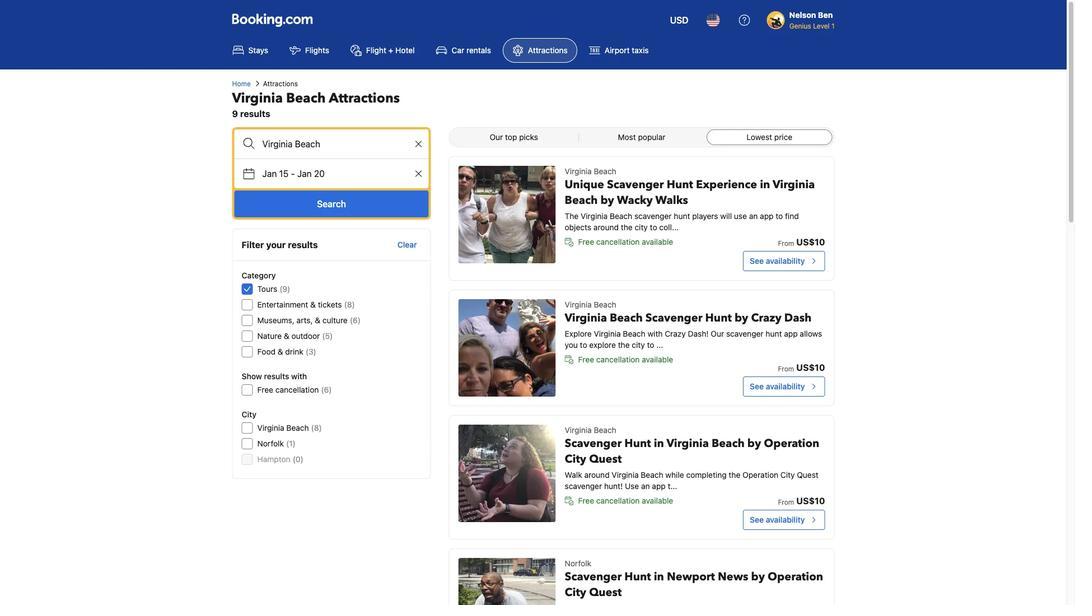 Task type: describe. For each thing, give the bounding box(es) containing it.
usd button
[[664, 7, 696, 34]]

airport taxis
[[605, 46, 649, 55]]

museums, arts, & culture (6)
[[257, 316, 361, 325]]

coll...
[[660, 223, 679, 232]]

airport
[[605, 46, 630, 55]]

flight + hotel link
[[341, 38, 424, 63]]

you
[[565, 340, 578, 350]]

filter
[[242, 240, 264, 250]]

by inside virginia beach unique scavenger hunt experience in virginia beach by wacky walks the virginia beach scavenger hunt players will use an app to find objects around the city to coll...
[[601, 193, 615, 208]]

2 horizontal spatial attractions
[[528, 46, 568, 55]]

most
[[618, 132, 636, 142]]

us$10 for unique scavenger hunt experience in virginia beach by wacky walks
[[797, 237, 826, 247]]

nature
[[257, 331, 282, 341]]

food & drink (3)
[[257, 347, 316, 356]]

free cancellation (6)
[[257, 385, 332, 394]]

1
[[832, 22, 835, 30]]

+
[[389, 46, 393, 55]]

flight + hotel
[[366, 46, 415, 55]]

1 vertical spatial operation
[[743, 470, 779, 480]]

explore
[[590, 340, 616, 350]]

hunt inside virginia beach virginia beach scavenger hunt by crazy dash explore virginia beach with crazy dash! our scavenger hunt app allows you to explore the city to ...
[[766, 329, 782, 338]]

results inside virginia beach attractions 9 results
[[240, 108, 270, 119]]

with inside virginia beach virginia beach scavenger hunt by crazy dash explore virginia beach with crazy dash! our scavenger hunt app allows you to explore the city to ...
[[648, 329, 663, 338]]

an inside "virginia beach scavenger hunt in virginia beach by operation city quest walk around virginia beach while completing the operation city quest scavenger hunt! use an app t..."
[[641, 482, 650, 491]]

nelson
[[790, 10, 817, 20]]

car rentals link
[[427, 38, 501, 63]]

find
[[785, 211, 799, 221]]

(1)
[[286, 439, 296, 448]]

taxis
[[632, 46, 649, 55]]

will
[[721, 211, 732, 221]]

(0)
[[293, 455, 304, 464]]

scavenger hunt in newport news by operation city quest image
[[459, 558, 556, 605]]

our top picks
[[490, 132, 538, 142]]

see for by
[[750, 382, 764, 391]]

virginia beach scavenger hunt in virginia beach by operation city quest walk around virginia beach while completing the operation city quest scavenger hunt! use an app t...
[[565, 426, 820, 491]]

flights
[[305, 46, 329, 55]]

around inside "virginia beach scavenger hunt in virginia beach by operation city quest walk around virginia beach while completing the operation city quest scavenger hunt! use an app t..."
[[585, 470, 610, 480]]

norfolk scavenger hunt in newport news by operation city quest
[[565, 559, 824, 600]]

from for virginia beach scavenger hunt by crazy dash
[[778, 365, 795, 373]]

scavenger inside norfolk scavenger hunt in newport news by operation city quest
[[565, 569, 622, 585]]

players
[[693, 211, 719, 221]]

rentals
[[467, 46, 491, 55]]

15
[[279, 168, 289, 179]]

virginia beach virginia beach scavenger hunt by crazy dash explore virginia beach with crazy dash! our scavenger hunt app allows you to explore the city to ...
[[565, 300, 823, 350]]

home
[[232, 80, 251, 87]]

booking.com image
[[232, 13, 313, 27]]

cancellation for virginia
[[597, 355, 640, 364]]

app inside "virginia beach scavenger hunt in virginia beach by operation city quest walk around virginia beach while completing the operation city quest scavenger hunt! use an app t..."
[[652, 482, 666, 491]]

food
[[257, 347, 276, 356]]

tickets
[[318, 300, 342, 309]]

the
[[565, 211, 579, 221]]

airport taxis link
[[580, 38, 659, 63]]

available for wacky
[[642, 237, 674, 247]]

city inside virginia beach virginia beach scavenger hunt by crazy dash explore virginia beach with crazy dash! our scavenger hunt app allows you to explore the city to ...
[[632, 340, 645, 350]]

category
[[242, 271, 276, 280]]

stays link
[[223, 38, 278, 63]]

virginia beach (8)
[[257, 423, 322, 433]]

norfolk (1)
[[257, 439, 296, 448]]

available for quest
[[642, 496, 674, 505]]

car
[[452, 46, 465, 55]]

wacky
[[617, 193, 653, 208]]

completing
[[687, 470, 727, 480]]

0 vertical spatial (6)
[[350, 316, 361, 325]]

norfolk for scavenger
[[565, 559, 592, 568]]

in inside "virginia beach scavenger hunt in virginia beach by operation city quest walk around virginia beach while completing the operation city quest scavenger hunt! use an app t..."
[[654, 436, 664, 451]]

virginia beach attractions 9 results
[[232, 89, 400, 119]]

1 horizontal spatial (8)
[[344, 300, 355, 309]]

hunt inside virginia beach unique scavenger hunt experience in virginia beach by wacky walks the virginia beach scavenger hunt players will use an app to find objects around the city to coll...
[[674, 211, 690, 221]]

experience
[[696, 177, 758, 192]]

see availability for by
[[750, 515, 805, 524]]

by inside norfolk scavenger hunt in newport news by operation city quest
[[752, 569, 765, 585]]

scavenger inside "virginia beach scavenger hunt in virginia beach by operation city quest walk around virginia beach while completing the operation city quest scavenger hunt! use an app t..."
[[565, 482, 602, 491]]

use
[[734, 211, 747, 221]]

lowest
[[747, 132, 773, 142]]

...
[[657, 340, 663, 350]]

clear button
[[393, 235, 422, 255]]

scavenger inside virginia beach unique scavenger hunt experience in virginia beach by wacky walks the virginia beach scavenger hunt players will use an app to find objects around the city to coll...
[[635, 211, 672, 221]]

1 vertical spatial results
[[288, 240, 318, 250]]

hunt!
[[604, 482, 623, 491]]

most popular
[[618, 132, 666, 142]]

hunt inside norfolk scavenger hunt in newport news by operation city quest
[[625, 569, 651, 585]]

tours
[[257, 284, 277, 294]]

free down show results with
[[257, 385, 273, 394]]

2 vertical spatial results
[[264, 372, 289, 381]]

picks
[[519, 132, 538, 142]]

Where are you going? search field
[[234, 129, 429, 159]]

operation inside norfolk scavenger hunt in newport news by operation city quest
[[768, 569, 824, 585]]

museums,
[[257, 316, 295, 325]]

home link
[[232, 78, 251, 89]]

& for outdoor
[[284, 331, 289, 341]]

scavenger hunt in virginia beach by operation city quest image
[[459, 425, 556, 522]]

news
[[718, 569, 749, 585]]

availability for scavenger hunt in virginia beach by operation city quest
[[766, 515, 805, 524]]

(3)
[[306, 347, 316, 356]]

level
[[814, 22, 830, 30]]

unique
[[565, 177, 604, 192]]

usd
[[670, 15, 689, 25]]

hotel
[[396, 46, 415, 55]]

your
[[266, 240, 286, 250]]

0 horizontal spatial (8)
[[311, 423, 322, 433]]

attractions inside virginia beach attractions 9 results
[[329, 89, 400, 107]]

while
[[666, 470, 684, 480]]

to left coll...
[[650, 223, 658, 232]]

cancellation for scavenger
[[597, 496, 640, 505]]

quest inside norfolk scavenger hunt in newport news by operation city quest
[[589, 585, 622, 600]]

scavenger inside virginia beach virginia beach scavenger hunt by crazy dash explore virginia beach with crazy dash! our scavenger hunt app allows you to explore the city to ...
[[727, 329, 764, 338]]

0 vertical spatial quest
[[589, 452, 622, 467]]

from for scavenger hunt in virginia beach by operation city quest
[[778, 498, 795, 506]]

walk
[[565, 470, 582, 480]]

& for tickets
[[310, 300, 316, 309]]

virginia beach unique scavenger hunt experience in virginia beach by wacky walks the virginia beach scavenger hunt players will use an app to find objects around the city to coll...
[[565, 167, 815, 232]]

from us$10 for unique scavenger hunt experience in virginia beach by wacky walks
[[778, 237, 826, 247]]

use
[[625, 482, 639, 491]]

attractions link
[[503, 38, 577, 63]]

2 jan from the left
[[297, 168, 312, 179]]

search button
[[234, 190, 429, 217]]

tours (9)
[[257, 284, 290, 294]]

price
[[775, 132, 793, 142]]

& for drink
[[278, 347, 283, 356]]



Task type: locate. For each thing, give the bounding box(es) containing it.
city inside norfolk scavenger hunt in newport news by operation city quest
[[565, 585, 587, 600]]

cancellation down show results with
[[276, 385, 319, 394]]

2 vertical spatial from us$10
[[778, 496, 826, 506]]

availability for unique scavenger hunt experience in virginia beach by wacky walks
[[766, 256, 805, 266]]

0 vertical spatial from us$10
[[778, 237, 826, 247]]

1 from from the top
[[778, 239, 795, 247]]

2 vertical spatial app
[[652, 482, 666, 491]]

operation
[[764, 436, 820, 451], [743, 470, 779, 480], [768, 569, 824, 585]]

culture
[[323, 316, 348, 325]]

1 availability from the top
[[766, 256, 805, 266]]

1 vertical spatial crazy
[[665, 329, 686, 338]]

2 vertical spatial the
[[729, 470, 741, 480]]

scavenger down walk
[[565, 482, 602, 491]]

from us$10
[[778, 237, 826, 247], [778, 362, 826, 373], [778, 496, 826, 506]]

0 vertical spatial free cancellation available
[[578, 237, 674, 247]]

1 horizontal spatial hunt
[[766, 329, 782, 338]]

1 horizontal spatial an
[[749, 211, 758, 221]]

to left find
[[776, 211, 783, 221]]

norfolk for (1)
[[257, 439, 284, 448]]

beach
[[286, 89, 326, 107], [594, 167, 617, 176], [565, 193, 598, 208], [610, 211, 633, 221], [594, 300, 617, 309], [610, 310, 643, 326], [623, 329, 646, 338], [287, 423, 309, 433], [594, 426, 617, 435], [712, 436, 745, 451], [641, 470, 664, 480]]

1 vertical spatial norfolk
[[565, 559, 592, 568]]

(6) up virginia beach (8)
[[321, 385, 332, 394]]

crazy
[[752, 310, 782, 326], [665, 329, 686, 338]]

0 horizontal spatial scavenger
[[565, 482, 602, 491]]

crazy left dash
[[752, 310, 782, 326]]

scavenger up coll...
[[635, 211, 672, 221]]

20
[[314, 168, 325, 179]]

with up free cancellation (6)
[[291, 372, 307, 381]]

app inside virginia beach unique scavenger hunt experience in virginia beach by wacky walks the virginia beach scavenger hunt players will use an app to find objects around the city to coll...
[[760, 211, 774, 221]]

our left top
[[490, 132, 503, 142]]

ben
[[818, 10, 833, 20]]

hampton (0)
[[257, 455, 304, 464]]

hunt inside virginia beach unique scavenger hunt experience in virginia beach by wacky walks the virginia beach scavenger hunt players will use an app to find objects around the city to coll...
[[667, 177, 694, 192]]

with up ... on the right of the page
[[648, 329, 663, 338]]

cancellation for unique
[[597, 237, 640, 247]]

unique scavenger hunt experience in virginia beach by wacky walks image
[[459, 166, 556, 263]]

around
[[594, 223, 619, 232], [585, 470, 610, 480]]

city left ... on the right of the page
[[632, 340, 645, 350]]

1 horizontal spatial jan
[[297, 168, 312, 179]]

jan
[[262, 168, 277, 179], [297, 168, 312, 179]]

2 vertical spatial in
[[654, 569, 664, 585]]

3 see availability from the top
[[750, 515, 805, 524]]

free down explore
[[578, 355, 594, 364]]

2 from from the top
[[778, 365, 795, 373]]

1 free cancellation available from the top
[[578, 237, 674, 247]]

app left t...
[[652, 482, 666, 491]]

& up museums, arts, & culture (6)
[[310, 300, 316, 309]]

hunt inside "virginia beach scavenger hunt in virginia beach by operation city quest walk around virginia beach while completing the operation city quest scavenger hunt! use an app t..."
[[625, 436, 651, 451]]

0 vertical spatial our
[[490, 132, 503, 142]]

objects
[[565, 223, 592, 232]]

our
[[490, 132, 503, 142], [711, 329, 725, 338]]

hunt left allows in the right of the page
[[766, 329, 782, 338]]

walks
[[656, 193, 688, 208]]

the inside virginia beach virginia beach scavenger hunt by crazy dash explore virginia beach with crazy dash! our scavenger hunt app allows you to explore the city to ...
[[618, 340, 630, 350]]

1 available from the top
[[642, 237, 674, 247]]

available down t...
[[642, 496, 674, 505]]

filter your results
[[242, 240, 318, 250]]

0 horizontal spatial norfolk
[[257, 439, 284, 448]]

results right your
[[288, 240, 318, 250]]

our right dash!
[[711, 329, 725, 338]]

1 vertical spatial around
[[585, 470, 610, 480]]

clear
[[398, 240, 417, 249]]

explore
[[565, 329, 592, 338]]

0 vertical spatial (8)
[[344, 300, 355, 309]]

hunt left newport
[[625, 569, 651, 585]]

virginia
[[232, 89, 283, 107], [565, 167, 592, 176], [773, 177, 815, 192], [581, 211, 608, 221], [565, 300, 592, 309], [565, 310, 607, 326], [594, 329, 621, 338], [257, 423, 284, 433], [565, 426, 592, 435], [667, 436, 709, 451], [612, 470, 639, 480]]

3 from from the top
[[778, 498, 795, 506]]

stays
[[248, 46, 268, 55]]

0 vertical spatial around
[[594, 223, 619, 232]]

(6)
[[350, 316, 361, 325], [321, 385, 332, 394]]

2 vertical spatial see availability
[[750, 515, 805, 524]]

1 vertical spatial see availability
[[750, 382, 805, 391]]

the inside virginia beach unique scavenger hunt experience in virginia beach by wacky walks the virginia beach scavenger hunt players will use an app to find objects around the city to coll...
[[621, 223, 633, 232]]

(9)
[[280, 284, 290, 294]]

availability for virginia beach scavenger hunt by crazy dash
[[766, 382, 805, 391]]

the right completing
[[729, 470, 741, 480]]

availability
[[766, 256, 805, 266], [766, 382, 805, 391], [766, 515, 805, 524]]

1 vertical spatial from
[[778, 365, 795, 373]]

& left drink
[[278, 347, 283, 356]]

cancellation
[[597, 237, 640, 247], [597, 355, 640, 364], [276, 385, 319, 394], [597, 496, 640, 505]]

nature & outdoor (5)
[[257, 331, 333, 341]]

entertainment & tickets (8)
[[257, 300, 355, 309]]

&
[[310, 300, 316, 309], [315, 316, 321, 325], [284, 331, 289, 341], [278, 347, 283, 356]]

1 horizontal spatial app
[[760, 211, 774, 221]]

our inside virginia beach virginia beach scavenger hunt by crazy dash explore virginia beach with crazy dash! our scavenger hunt app allows you to explore the city to ...
[[711, 329, 725, 338]]

free for unique scavenger hunt experience in virginia beach by wacky walks
[[578, 237, 594, 247]]

1 us$10 from the top
[[797, 237, 826, 247]]

1 vertical spatial quest
[[797, 470, 819, 480]]

1 from us$10 from the top
[[778, 237, 826, 247]]

0 horizontal spatial hunt
[[674, 211, 690, 221]]

1 vertical spatial with
[[291, 372, 307, 381]]

1 horizontal spatial crazy
[[752, 310, 782, 326]]

1 vertical spatial hunt
[[766, 329, 782, 338]]

dash!
[[688, 329, 709, 338]]

available down coll...
[[642, 237, 674, 247]]

around right objects
[[594, 223, 619, 232]]

flight
[[366, 46, 387, 55]]

& up food & drink (3)
[[284, 331, 289, 341]]

2 available from the top
[[642, 355, 674, 364]]

0 vertical spatial city
[[635, 223, 648, 232]]

by
[[601, 193, 615, 208], [735, 310, 749, 326], [748, 436, 762, 451], [752, 569, 765, 585]]

scavenger inside virginia beach unique scavenger hunt experience in virginia beach by wacky walks the virginia beach scavenger hunt players will use an app to find objects around the city to coll...
[[607, 177, 664, 192]]

1 horizontal spatial scavenger
[[635, 211, 672, 221]]

show results with
[[242, 372, 307, 381]]

0 vertical spatial crazy
[[752, 310, 782, 326]]

norfolk
[[257, 439, 284, 448], [565, 559, 592, 568]]

1 vertical spatial our
[[711, 329, 725, 338]]

2 free cancellation available from the top
[[578, 355, 674, 364]]

results up free cancellation (6)
[[264, 372, 289, 381]]

0 vertical spatial hunt
[[674, 211, 690, 221]]

1 horizontal spatial attractions
[[329, 89, 400, 107]]

& right arts,
[[315, 316, 321, 325]]

free for scavenger hunt in virginia beach by operation city quest
[[578, 496, 594, 505]]

an inside virginia beach unique scavenger hunt experience in virginia beach by wacky walks the virginia beach scavenger hunt players will use an app to find objects around the city to coll...
[[749, 211, 758, 221]]

free cancellation available down use
[[578, 496, 674, 505]]

genius
[[790, 22, 812, 30]]

from us$10 for virginia beach scavenger hunt by crazy dash
[[778, 362, 826, 373]]

available down ... on the right of the page
[[642, 355, 674, 364]]

app inside virginia beach virginia beach scavenger hunt by crazy dash explore virginia beach with crazy dash! our scavenger hunt app allows you to explore the city to ...
[[784, 329, 798, 338]]

1 vertical spatial available
[[642, 355, 674, 364]]

0 vertical spatial availability
[[766, 256, 805, 266]]

1 vertical spatial free cancellation available
[[578, 355, 674, 364]]

cancellation down hunt!
[[597, 496, 640, 505]]

scavenger inside virginia beach virginia beach scavenger hunt by crazy dash explore virginia beach with crazy dash! our scavenger hunt app allows you to explore the city to ...
[[646, 310, 703, 326]]

2 availability from the top
[[766, 382, 805, 391]]

the inside "virginia beach scavenger hunt in virginia beach by operation city quest walk around virginia beach while completing the operation city quest scavenger hunt! use an app t..."
[[729, 470, 741, 480]]

us$10 for virginia beach scavenger hunt by crazy dash
[[797, 362, 826, 373]]

norfolk inside norfolk scavenger hunt in newport news by operation city quest
[[565, 559, 592, 568]]

2 vertical spatial us$10
[[797, 496, 826, 506]]

1 see from the top
[[750, 256, 764, 266]]

1 vertical spatial app
[[784, 329, 798, 338]]

scavenger right dash!
[[727, 329, 764, 338]]

0 horizontal spatial crazy
[[665, 329, 686, 338]]

1 jan from the left
[[262, 168, 277, 179]]

drink
[[285, 347, 304, 356]]

1 see availability from the top
[[750, 256, 805, 266]]

3 available from the top
[[642, 496, 674, 505]]

see availability for virginia
[[750, 256, 805, 266]]

beach inside virginia beach attractions 9 results
[[286, 89, 326, 107]]

results
[[240, 108, 270, 119], [288, 240, 318, 250], [264, 372, 289, 381]]

2 vertical spatial attractions
[[329, 89, 400, 107]]

top
[[505, 132, 517, 142]]

0 vertical spatial the
[[621, 223, 633, 232]]

0 vertical spatial an
[[749, 211, 758, 221]]

2 see from the top
[[750, 382, 764, 391]]

flights link
[[280, 38, 339, 63]]

from for unique scavenger hunt experience in virginia beach by wacky walks
[[778, 239, 795, 247]]

1 horizontal spatial with
[[648, 329, 663, 338]]

0 vertical spatial scavenger
[[635, 211, 672, 221]]

in
[[760, 177, 771, 192], [654, 436, 664, 451], [654, 569, 664, 585]]

jan 15 - jan 20
[[262, 168, 325, 179]]

the down wacky
[[621, 223, 633, 232]]

0 vertical spatial app
[[760, 211, 774, 221]]

free cancellation available for wacky
[[578, 237, 674, 247]]

see
[[750, 256, 764, 266], [750, 382, 764, 391], [750, 515, 764, 524]]

quest
[[589, 452, 622, 467], [797, 470, 819, 480], [589, 585, 622, 600]]

around inside virginia beach unique scavenger hunt experience in virginia beach by wacky walks the virginia beach scavenger hunt players will use an app to find objects around the city to coll...
[[594, 223, 619, 232]]

1 vertical spatial (8)
[[311, 423, 322, 433]]

2 vertical spatial available
[[642, 496, 674, 505]]

0 vertical spatial from
[[778, 239, 795, 247]]

0 vertical spatial norfolk
[[257, 439, 284, 448]]

3 free cancellation available from the top
[[578, 496, 674, 505]]

nelson ben genius level 1
[[790, 10, 835, 30]]

9
[[232, 108, 238, 119]]

see availability for crazy
[[750, 382, 805, 391]]

2 vertical spatial operation
[[768, 569, 824, 585]]

(8) down free cancellation (6)
[[311, 423, 322, 433]]

1 vertical spatial city
[[632, 340, 645, 350]]

results right 9
[[240, 108, 270, 119]]

0 vertical spatial see
[[750, 256, 764, 266]]

1 vertical spatial (6)
[[321, 385, 332, 394]]

city inside virginia beach unique scavenger hunt experience in virginia beach by wacky walks the virginia beach scavenger hunt players will use an app to find objects around the city to coll...
[[635, 223, 648, 232]]

(5)
[[322, 331, 333, 341]]

scavenger
[[607, 177, 664, 192], [646, 310, 703, 326], [565, 436, 622, 451], [565, 569, 622, 585]]

hunt inside virginia beach virginia beach scavenger hunt by crazy dash explore virginia beach with crazy dash! our scavenger hunt app allows you to explore the city to ...
[[706, 310, 732, 326]]

0 horizontal spatial (6)
[[321, 385, 332, 394]]

your account menu nelson ben genius level 1 element
[[767, 5, 840, 31]]

2 vertical spatial scavenger
[[565, 482, 602, 491]]

by inside "virginia beach scavenger hunt in virginia beach by operation city quest walk around virginia beach while completing the operation city quest scavenger hunt! use an app t..."
[[748, 436, 762, 451]]

city down wacky
[[635, 223, 648, 232]]

1 horizontal spatial (6)
[[350, 316, 361, 325]]

see availability
[[750, 256, 805, 266], [750, 382, 805, 391], [750, 515, 805, 524]]

3 from us$10 from the top
[[778, 496, 826, 506]]

0 vertical spatial operation
[[764, 436, 820, 451]]

2 vertical spatial from
[[778, 498, 795, 506]]

crazy left dash!
[[665, 329, 686, 338]]

an right use
[[641, 482, 650, 491]]

jan left 15
[[262, 168, 277, 179]]

0 vertical spatial in
[[760, 177, 771, 192]]

cancellation down explore
[[597, 355, 640, 364]]

free down objects
[[578, 237, 594, 247]]

1 vertical spatial attractions
[[263, 80, 298, 87]]

an right use on the top of page
[[749, 211, 758, 221]]

2 from us$10 from the top
[[778, 362, 826, 373]]

hunt up coll...
[[674, 211, 690, 221]]

1 vertical spatial scavenger
[[727, 329, 764, 338]]

free cancellation available down wacky
[[578, 237, 674, 247]]

app down dash
[[784, 329, 798, 338]]

in inside norfolk scavenger hunt in newport news by operation city quest
[[654, 569, 664, 585]]

with
[[648, 329, 663, 338], [291, 372, 307, 381]]

app
[[760, 211, 774, 221], [784, 329, 798, 338], [652, 482, 666, 491]]

newport
[[667, 569, 715, 585]]

jan right the -
[[297, 168, 312, 179]]

free cancellation available down explore
[[578, 355, 674, 364]]

to right you
[[580, 340, 587, 350]]

available for virginia
[[642, 355, 674, 364]]

1 vertical spatial from us$10
[[778, 362, 826, 373]]

0 vertical spatial see availability
[[750, 256, 805, 266]]

2 vertical spatial quest
[[589, 585, 622, 600]]

2 vertical spatial availability
[[766, 515, 805, 524]]

-
[[291, 168, 295, 179]]

scavenger inside "virginia beach scavenger hunt in virginia beach by operation city quest walk around virginia beach while completing the operation city quest scavenger hunt! use an app t..."
[[565, 436, 622, 451]]

1 horizontal spatial our
[[711, 329, 725, 338]]

free cancellation available for virginia
[[578, 355, 674, 364]]

app left find
[[760, 211, 774, 221]]

0 horizontal spatial attractions
[[263, 80, 298, 87]]

1 vertical spatial us$10
[[797, 362, 826, 373]]

available
[[642, 237, 674, 247], [642, 355, 674, 364], [642, 496, 674, 505]]

lowest price
[[747, 132, 793, 142]]

outdoor
[[292, 331, 320, 341]]

cancellation down wacky
[[597, 237, 640, 247]]

2 see availability from the top
[[750, 382, 805, 391]]

(6) right culture
[[350, 316, 361, 325]]

1 vertical spatial an
[[641, 482, 650, 491]]

0 vertical spatial us$10
[[797, 237, 826, 247]]

2 vertical spatial free cancellation available
[[578, 496, 674, 505]]

1 vertical spatial in
[[654, 436, 664, 451]]

2 horizontal spatial scavenger
[[727, 329, 764, 338]]

1 vertical spatial the
[[618, 340, 630, 350]]

1 vertical spatial availability
[[766, 382, 805, 391]]

to left ... on the right of the page
[[647, 340, 655, 350]]

car rentals
[[452, 46, 491, 55]]

3 us$10 from the top
[[797, 496, 826, 506]]

free down walk
[[578, 496, 594, 505]]

search
[[317, 199, 346, 209]]

hampton
[[257, 455, 291, 464]]

0 vertical spatial with
[[648, 329, 663, 338]]

hunt
[[674, 211, 690, 221], [766, 329, 782, 338]]

1 horizontal spatial norfolk
[[565, 559, 592, 568]]

(8) right tickets
[[344, 300, 355, 309]]

2 horizontal spatial app
[[784, 329, 798, 338]]

us$10 for scavenger hunt in virginia beach by operation city quest
[[797, 496, 826, 506]]

free for virginia beach scavenger hunt by crazy dash
[[578, 355, 594, 364]]

virginia inside virginia beach attractions 9 results
[[232, 89, 283, 107]]

3 availability from the top
[[766, 515, 805, 524]]

2 vertical spatial see
[[750, 515, 764, 524]]

3 see from the top
[[750, 515, 764, 524]]

0 horizontal spatial jan
[[262, 168, 277, 179]]

the right explore
[[618, 340, 630, 350]]

from
[[778, 239, 795, 247], [778, 365, 795, 373], [778, 498, 795, 506]]

popular
[[638, 132, 666, 142]]

see for beach
[[750, 515, 764, 524]]

arts,
[[297, 316, 313, 325]]

0 vertical spatial results
[[240, 108, 270, 119]]

free cancellation available for quest
[[578, 496, 674, 505]]

dash
[[785, 310, 812, 326]]

0 horizontal spatial with
[[291, 372, 307, 381]]

0 horizontal spatial an
[[641, 482, 650, 491]]

hunt up dash!
[[706, 310, 732, 326]]

an
[[749, 211, 758, 221], [641, 482, 650, 491]]

from us$10 for scavenger hunt in virginia beach by operation city quest
[[778, 496, 826, 506]]

0 vertical spatial available
[[642, 237, 674, 247]]

0 vertical spatial attractions
[[528, 46, 568, 55]]

hunt up use
[[625, 436, 651, 451]]

around up hunt!
[[585, 470, 610, 480]]

in inside virginia beach unique scavenger hunt experience in virginia beach by wacky walks the virginia beach scavenger hunt players will use an app to find objects around the city to coll...
[[760, 177, 771, 192]]

allows
[[800, 329, 823, 338]]

virginia beach scavenger hunt by crazy dash image
[[459, 299, 556, 397]]

show
[[242, 372, 262, 381]]

0 horizontal spatial app
[[652, 482, 666, 491]]

see for in
[[750, 256, 764, 266]]

by inside virginia beach virginia beach scavenger hunt by crazy dash explore virginia beach with crazy dash! our scavenger hunt app allows you to explore the city to ...
[[735, 310, 749, 326]]

0 horizontal spatial our
[[490, 132, 503, 142]]

t...
[[668, 482, 678, 491]]

2 us$10 from the top
[[797, 362, 826, 373]]

hunt up walks
[[667, 177, 694, 192]]

1 vertical spatial see
[[750, 382, 764, 391]]



Task type: vqa. For each thing, say whether or not it's contained in the screenshot.


